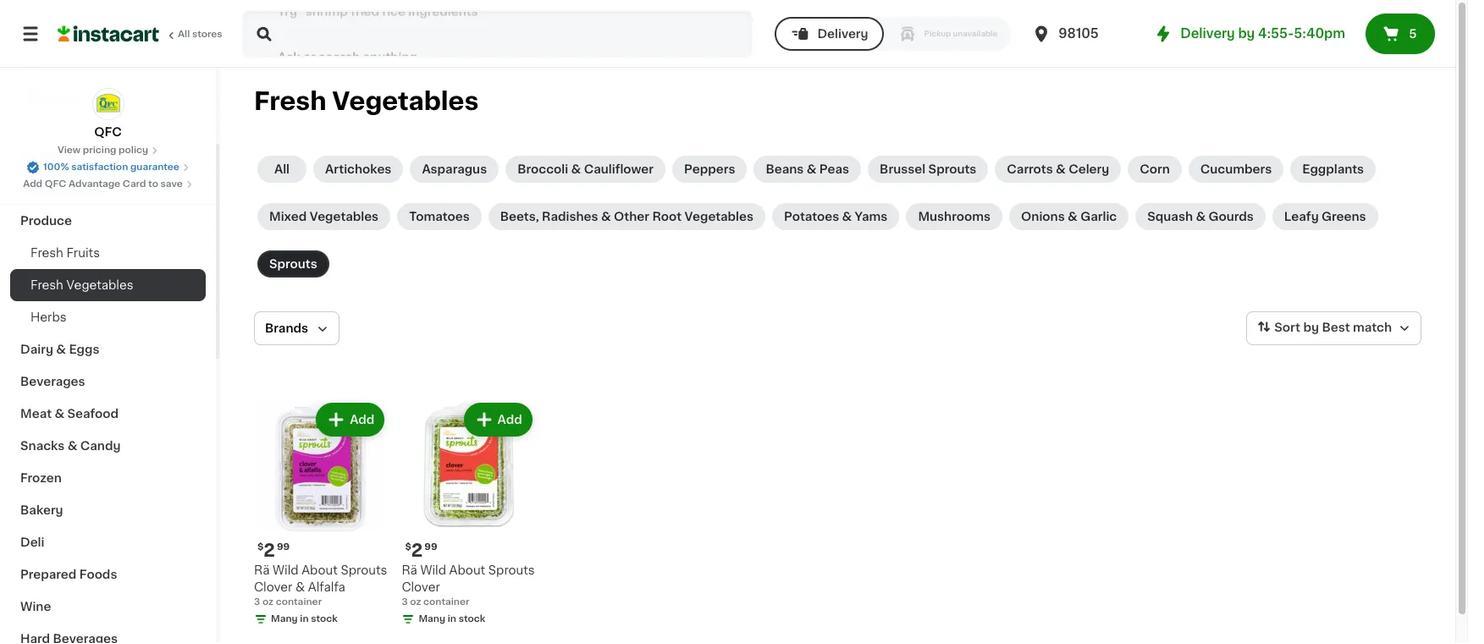 Task type: locate. For each thing, give the bounding box(es) containing it.
& left garlic
[[1068, 211, 1078, 223]]

dairy & eggs
[[20, 344, 99, 356]]

fresh fruits link
[[10, 237, 206, 269]]

by
[[1239, 27, 1256, 40], [1304, 322, 1320, 334]]

1 vertical spatial fresh vegetables
[[30, 280, 133, 291]]

& for beans & peas
[[807, 163, 817, 175]]

0 horizontal spatial qfc
[[45, 180, 66, 189]]

2 up rä wild about sprouts clover & alfalfa 3 oz container
[[264, 542, 275, 560]]

delivery inside delivery button
[[818, 28, 869, 40]]

$ up rä wild about sprouts clover 3 oz container on the bottom
[[405, 543, 411, 553]]

fresh vegetables link
[[10, 269, 206, 302]]

1 oz from the left
[[263, 598, 274, 608]]

1 container from the left
[[276, 598, 322, 608]]

mixed vegetables
[[269, 211, 379, 223]]

herbs link
[[10, 302, 206, 334]]

2 for rä wild about sprouts clover
[[411, 542, 423, 560]]

onions
[[1022, 211, 1065, 223]]

sprouts
[[929, 163, 977, 175], [269, 258, 317, 270], [341, 565, 387, 577], [489, 565, 535, 577]]

0 vertical spatial fresh vegetables
[[254, 89, 479, 114]]

by right sort
[[1304, 322, 1320, 334]]

qfc up view pricing policy link
[[94, 126, 122, 138]]

clover for &
[[254, 582, 293, 594]]

wild inside rä wild about sprouts clover & alfalfa 3 oz container
[[273, 565, 299, 577]]

1 horizontal spatial qfc
[[94, 126, 122, 138]]

2 3 from the left
[[402, 598, 408, 608]]

99 up rä wild about sprouts clover & alfalfa 3 oz container
[[277, 543, 290, 553]]

2 2 from the left
[[411, 542, 423, 560]]

rä inside rä wild about sprouts clover 3 oz container
[[402, 565, 417, 577]]

clover inside rä wild about sprouts clover & alfalfa 3 oz container
[[254, 582, 293, 594]]

to
[[148, 180, 158, 189]]

all up mixed
[[274, 163, 290, 175]]

by inside field
[[1304, 322, 1320, 334]]

0 horizontal spatial many in stock
[[271, 615, 338, 625]]

1 horizontal spatial rä
[[402, 565, 417, 577]]

2 in from the left
[[448, 615, 457, 625]]

2 vertical spatial fresh
[[30, 280, 63, 291]]

stock down rä wild about sprouts clover 3 oz container on the bottom
[[459, 615, 486, 625]]

& left celery on the right top
[[1056, 163, 1066, 175]]

1 add button from the left
[[318, 405, 383, 435]]

wild for oz
[[420, 565, 446, 577]]

0 horizontal spatial by
[[1239, 27, 1256, 40]]

$ 2 99 for rä wild about sprouts clover & alfalfa
[[257, 542, 290, 560]]

all left stores
[[178, 30, 190, 39]]

99 for rä wild about sprouts clover & alfalfa
[[277, 543, 290, 553]]

by for sort
[[1304, 322, 1320, 334]]

$ 2 99 up rä wild about sprouts clover & alfalfa 3 oz container
[[257, 542, 290, 560]]

None search field
[[242, 10, 753, 58]]

gourds
[[1209, 211, 1254, 223]]

1 horizontal spatial by
[[1304, 322, 1320, 334]]

seafood
[[67, 408, 119, 420]]

many in stock for alfalfa
[[271, 615, 338, 625]]

thanksgiving
[[20, 183, 101, 195]]

$ up rä wild about sprouts clover & alfalfa 3 oz container
[[257, 543, 264, 553]]

fresh up the herbs on the left of page
[[30, 280, 63, 291]]

& left yams
[[842, 211, 852, 223]]

2 $ from the left
[[405, 543, 411, 553]]

1 horizontal spatial many
[[419, 615, 446, 625]]

99
[[277, 543, 290, 553], [425, 543, 438, 553]]

0 horizontal spatial oz
[[263, 598, 274, 608]]

2 99 from the left
[[425, 543, 438, 553]]

&
[[571, 163, 581, 175], [807, 163, 817, 175], [1056, 163, 1066, 175], [601, 211, 611, 223], [842, 211, 852, 223], [1068, 211, 1078, 223], [1196, 211, 1206, 223], [56, 344, 66, 356], [55, 408, 64, 420], [68, 440, 77, 452], [296, 582, 305, 594]]

vegetables up artichokes link
[[332, 89, 479, 114]]

0 horizontal spatial clover
[[254, 582, 293, 594]]

many in stock down rä wild about sprouts clover & alfalfa 3 oz container
[[271, 615, 338, 625]]

advantage
[[69, 180, 120, 189]]

& left other
[[601, 211, 611, 223]]

beets,
[[500, 211, 539, 223]]

match
[[1354, 322, 1393, 334]]

2 add button from the left
[[465, 405, 531, 435]]

many down rä wild about sprouts clover 3 oz container on the bottom
[[419, 615, 446, 625]]

1 $ 2 99 from the left
[[257, 542, 290, 560]]

delivery by 4:55-5:40pm link
[[1154, 24, 1346, 44]]

1 clover from the left
[[254, 582, 293, 594]]

rä
[[254, 565, 270, 577], [402, 565, 417, 577]]

1 horizontal spatial add button
[[465, 405, 531, 435]]

sprouts inside rä wild about sprouts clover 3 oz container
[[489, 565, 535, 577]]

produce link
[[10, 205, 206, 237]]

all for all
[[274, 163, 290, 175]]

1 stock from the left
[[311, 615, 338, 625]]

root
[[653, 211, 682, 223]]

3
[[254, 598, 260, 608], [402, 598, 408, 608]]

buy it again
[[47, 57, 119, 69]]

candy
[[80, 440, 121, 452]]

eggs
[[69, 344, 99, 356]]

cauliflower
[[584, 163, 654, 175]]

mixed
[[269, 211, 307, 223]]

0 horizontal spatial add
[[23, 180, 42, 189]]

deli
[[20, 537, 44, 549]]

1 vertical spatial by
[[1304, 322, 1320, 334]]

& for onions & garlic
[[1068, 211, 1078, 223]]

1 horizontal spatial product group
[[402, 400, 536, 631]]

& left alfalfa
[[296, 582, 305, 594]]

1 horizontal spatial about
[[449, 565, 486, 577]]

2 $ 2 99 from the left
[[405, 542, 438, 560]]

1 3 from the left
[[254, 598, 260, 608]]

fruits
[[66, 247, 100, 259]]

1 horizontal spatial 2
[[411, 542, 423, 560]]

1 2 from the left
[[264, 542, 275, 560]]

$ for rä wild about sprouts clover
[[405, 543, 411, 553]]

3 inside rä wild about sprouts clover & alfalfa 3 oz container
[[254, 598, 260, 608]]

0 horizontal spatial in
[[300, 615, 309, 625]]

wild inside rä wild about sprouts clover 3 oz container
[[420, 565, 446, 577]]

0 horizontal spatial $
[[257, 543, 264, 553]]

1 horizontal spatial $
[[405, 543, 411, 553]]

herbs
[[30, 312, 67, 324]]

potatoes & yams
[[784, 211, 888, 223]]

0 horizontal spatial about
[[302, 565, 338, 577]]

product group
[[254, 400, 388, 631], [402, 400, 536, 631]]

meat & seafood link
[[10, 398, 206, 430]]

0 horizontal spatial all
[[178, 30, 190, 39]]

fresh inside fresh fruits link
[[30, 247, 63, 259]]

stock
[[311, 615, 338, 625], [459, 615, 486, 625]]

fresh
[[254, 89, 327, 114], [30, 247, 63, 259], [30, 280, 63, 291]]

fresh vegetables down fruits
[[30, 280, 133, 291]]

1 horizontal spatial wild
[[420, 565, 446, 577]]

0 horizontal spatial 3
[[254, 598, 260, 608]]

oz
[[263, 598, 274, 608], [410, 598, 421, 608]]

2 about from the left
[[449, 565, 486, 577]]

2 many from the left
[[419, 615, 446, 625]]

& left gourds
[[1196, 211, 1206, 223]]

0 horizontal spatial stock
[[311, 615, 338, 625]]

& right meat at the bottom of the page
[[55, 408, 64, 420]]

delivery inside delivery by 4:55-5:40pm link
[[1181, 27, 1236, 40]]

2 container from the left
[[424, 598, 470, 608]]

$ for rä wild about sprouts clover & alfalfa
[[257, 543, 264, 553]]

2
[[264, 542, 275, 560], [411, 542, 423, 560]]

99 up rä wild about sprouts clover 3 oz container on the bottom
[[425, 543, 438, 553]]

2 wild from the left
[[420, 565, 446, 577]]

meat & seafood
[[20, 408, 119, 420]]

1 many from the left
[[271, 615, 298, 625]]

0 vertical spatial by
[[1239, 27, 1256, 40]]

1 $ from the left
[[257, 543, 264, 553]]

wild
[[273, 565, 299, 577], [420, 565, 446, 577]]

1 vertical spatial fresh
[[30, 247, 63, 259]]

1 horizontal spatial $ 2 99
[[405, 542, 438, 560]]

2 oz from the left
[[410, 598, 421, 608]]

pricing
[[83, 146, 116, 155]]

many for oz
[[419, 615, 446, 625]]

& for meat & seafood
[[55, 408, 64, 420]]

2 clover from the left
[[402, 582, 440, 594]]

2 many in stock from the left
[[419, 615, 486, 625]]

0 horizontal spatial many
[[271, 615, 298, 625]]

$
[[257, 543, 264, 553], [405, 543, 411, 553]]

by left 4:55-
[[1239, 27, 1256, 40]]

bakery link
[[10, 495, 206, 527]]

& for dairy & eggs
[[56, 344, 66, 356]]

1 horizontal spatial oz
[[410, 598, 421, 608]]

1 rä from the left
[[254, 565, 270, 577]]

stock for alfalfa
[[311, 615, 338, 625]]

1 horizontal spatial stock
[[459, 615, 486, 625]]

in
[[300, 615, 309, 625], [448, 615, 457, 625]]

fresh up all link
[[254, 89, 327, 114]]

mushrooms
[[918, 211, 991, 223]]

100% satisfaction guarantee
[[43, 163, 179, 172]]

fresh inside fresh vegetables link
[[30, 280, 63, 291]]

& left 'candy'
[[68, 440, 77, 452]]

policy
[[119, 146, 148, 155]]

& right broccoli
[[571, 163, 581, 175]]

1 about from the left
[[302, 565, 338, 577]]

1 horizontal spatial fresh vegetables
[[254, 89, 479, 114]]

fresh fruits
[[30, 247, 100, 259]]

greens
[[1322, 211, 1367, 223]]

4:55-
[[1259, 27, 1294, 40]]

& for snacks & candy
[[68, 440, 77, 452]]

$ 2 99 up rä wild about sprouts clover 3 oz container on the bottom
[[405, 542, 438, 560]]

1 vertical spatial qfc
[[45, 180, 66, 189]]

best match
[[1323, 322, 1393, 334]]

0 horizontal spatial 99
[[277, 543, 290, 553]]

1 horizontal spatial many in stock
[[419, 615, 486, 625]]

beverages link
[[10, 366, 206, 398]]

1 horizontal spatial 3
[[402, 598, 408, 608]]

rä for rä wild about sprouts clover & alfalfa
[[254, 565, 270, 577]]

1 many in stock from the left
[[271, 615, 338, 625]]

rä inside rä wild about sprouts clover & alfalfa 3 oz container
[[254, 565, 270, 577]]

recipes link
[[10, 141, 206, 173]]

1 horizontal spatial 99
[[425, 543, 438, 553]]

lists
[[47, 91, 77, 102]]

1 wild from the left
[[273, 565, 299, 577]]

card
[[123, 180, 146, 189]]

1 vertical spatial all
[[274, 163, 290, 175]]

about inside rä wild about sprouts clover 3 oz container
[[449, 565, 486, 577]]

corn link
[[1128, 156, 1182, 183]]

beets, radishes & other root vegetables link
[[488, 203, 766, 230]]

fresh down produce
[[30, 247, 63, 259]]

0 horizontal spatial wild
[[273, 565, 299, 577]]

0 vertical spatial all
[[178, 30, 190, 39]]

2 stock from the left
[[459, 615, 486, 625]]

1 horizontal spatial add
[[350, 414, 375, 426]]

qfc down the 100%
[[45, 180, 66, 189]]

Search field
[[244, 12, 752, 56]]

add qfc advantage card to save
[[23, 180, 183, 189]]

1 horizontal spatial container
[[424, 598, 470, 608]]

delivery
[[1181, 27, 1236, 40], [818, 28, 869, 40]]

best
[[1323, 322, 1351, 334]]

0 horizontal spatial container
[[276, 598, 322, 608]]

1 99 from the left
[[277, 543, 290, 553]]

again
[[86, 57, 119, 69]]

all
[[178, 30, 190, 39], [274, 163, 290, 175]]

2 horizontal spatial add
[[498, 414, 522, 426]]

0 horizontal spatial add button
[[318, 405, 383, 435]]

& left eggs at left
[[56, 344, 66, 356]]

0 horizontal spatial fresh vegetables
[[30, 280, 133, 291]]

brands
[[265, 323, 308, 335]]

many in stock down rä wild about sprouts clover 3 oz container on the bottom
[[419, 615, 486, 625]]

1 horizontal spatial all
[[274, 163, 290, 175]]

1 in from the left
[[300, 615, 309, 625]]

thanksgiving link
[[10, 173, 206, 205]]

many in stock
[[271, 615, 338, 625], [419, 615, 486, 625]]

vegetables
[[332, 89, 479, 114], [310, 211, 379, 223], [685, 211, 754, 223], [66, 280, 133, 291]]

0 horizontal spatial $ 2 99
[[257, 542, 290, 560]]

1 horizontal spatial delivery
[[1181, 27, 1236, 40]]

wild for alfalfa
[[273, 565, 299, 577]]

in for alfalfa
[[300, 615, 309, 625]]

rä wild about sprouts clover 3 oz container
[[402, 565, 535, 608]]

carrots & celery
[[1007, 163, 1110, 175]]

$ 2 99
[[257, 542, 290, 560], [405, 542, 438, 560]]

in down rä wild about sprouts clover & alfalfa 3 oz container
[[300, 615, 309, 625]]

cucumbers link
[[1189, 156, 1284, 183]]

stock down alfalfa
[[311, 615, 338, 625]]

about inside rä wild about sprouts clover & alfalfa 3 oz container
[[302, 565, 338, 577]]

& for carrots & celery
[[1056, 163, 1066, 175]]

container
[[276, 598, 322, 608], [424, 598, 470, 608]]

qfc link
[[92, 88, 124, 141]]

99 for rä wild about sprouts clover
[[425, 543, 438, 553]]

0 horizontal spatial 2
[[264, 542, 275, 560]]

0 horizontal spatial delivery
[[818, 28, 869, 40]]

delivery button
[[775, 17, 884, 51]]

many down rä wild about sprouts clover & alfalfa 3 oz container
[[271, 615, 298, 625]]

in down rä wild about sprouts clover 3 oz container on the bottom
[[448, 615, 457, 625]]

2 product group from the left
[[402, 400, 536, 631]]

0 horizontal spatial product group
[[254, 400, 388, 631]]

& for potatoes & yams
[[842, 211, 852, 223]]

& inside 'link'
[[68, 440, 77, 452]]

2 up rä wild about sprouts clover 3 oz container on the bottom
[[411, 542, 423, 560]]

0 horizontal spatial rä
[[254, 565, 270, 577]]

add button
[[318, 405, 383, 435], [465, 405, 531, 435]]

about for oz
[[449, 565, 486, 577]]

broccoli & cauliflower link
[[506, 156, 666, 183]]

1 horizontal spatial clover
[[402, 582, 440, 594]]

fresh vegetables up artichokes link
[[254, 89, 479, 114]]

1 product group from the left
[[254, 400, 388, 631]]

bakery
[[20, 505, 63, 517]]

98105 button
[[1032, 10, 1134, 58]]

sprouts inside rä wild about sprouts clover & alfalfa 3 oz container
[[341, 565, 387, 577]]

1 horizontal spatial in
[[448, 615, 457, 625]]

2 rä from the left
[[402, 565, 417, 577]]

clover
[[254, 582, 293, 594], [402, 582, 440, 594]]

clover for 3
[[402, 582, 440, 594]]

clover inside rä wild about sprouts clover 3 oz container
[[402, 582, 440, 594]]

& left "peas"
[[807, 163, 817, 175]]



Task type: describe. For each thing, give the bounding box(es) containing it.
rä wild about sprouts clover & alfalfa 3 oz container
[[254, 565, 387, 608]]

fresh for produce
[[30, 247, 63, 259]]

qfc logo image
[[92, 88, 124, 120]]

view pricing policy link
[[58, 144, 158, 158]]

peppers
[[684, 163, 736, 175]]

lists link
[[10, 80, 206, 114]]

mixed vegetables link
[[257, 203, 391, 230]]

snacks
[[20, 440, 65, 452]]

add button for rä wild about sprouts clover
[[465, 405, 531, 435]]

leafy
[[1285, 211, 1319, 223]]

prepared
[[20, 569, 77, 581]]

all link
[[257, 156, 307, 183]]

service type group
[[775, 17, 1012, 51]]

vegetables down fresh fruits link
[[66, 280, 133, 291]]

add for rä wild about sprouts clover
[[498, 414, 522, 426]]

many in stock for oz
[[419, 615, 486, 625]]

all stores link
[[58, 10, 224, 58]]

it
[[74, 57, 83, 69]]

broccoli & cauliflower
[[518, 163, 654, 175]]

oz inside rä wild about sprouts clover & alfalfa 3 oz container
[[263, 598, 274, 608]]

stock for oz
[[459, 615, 486, 625]]

artichokes link
[[313, 156, 404, 183]]

sort by
[[1275, 322, 1320, 334]]

brands button
[[254, 312, 340, 346]]

sprouts link
[[257, 251, 329, 278]]

container inside rä wild about sprouts clover & alfalfa 3 oz container
[[276, 598, 322, 608]]

alfalfa
[[308, 582, 345, 594]]

beets, radishes & other root vegetables
[[500, 211, 754, 223]]

many for alfalfa
[[271, 615, 298, 625]]

all for all stores
[[178, 30, 190, 39]]

rä for rä wild about sprouts clover
[[402, 565, 417, 577]]

3 inside rä wild about sprouts clover 3 oz container
[[402, 598, 408, 608]]

in for oz
[[448, 615, 457, 625]]

leafy greens link
[[1273, 203, 1379, 230]]

delivery for delivery
[[818, 28, 869, 40]]

asparagus
[[422, 163, 487, 175]]

eggplants link
[[1291, 156, 1377, 183]]

tomatoes link
[[397, 203, 482, 230]]

& for squash & gourds
[[1196, 211, 1206, 223]]

view pricing policy
[[58, 146, 148, 155]]

beans
[[766, 163, 804, 175]]

$ 2 99 for rä wild about sprouts clover
[[405, 542, 438, 560]]

brussel sprouts
[[880, 163, 977, 175]]

satisfaction
[[71, 163, 128, 172]]

beans & peas
[[766, 163, 850, 175]]

delivery by 4:55-5:40pm
[[1181, 27, 1346, 40]]

by for delivery
[[1239, 27, 1256, 40]]

0 vertical spatial fresh
[[254, 89, 327, 114]]

deli link
[[10, 527, 206, 559]]

leafy greens
[[1285, 211, 1367, 223]]

corn
[[1140, 163, 1170, 175]]

snacks & candy link
[[10, 430, 206, 462]]

wine link
[[10, 591, 206, 623]]

frozen link
[[10, 462, 206, 495]]

foods
[[79, 569, 117, 581]]

2 for rä wild about sprouts clover & alfalfa
[[264, 542, 275, 560]]

prepared foods
[[20, 569, 117, 581]]

meat
[[20, 408, 52, 420]]

eggplants
[[1303, 163, 1365, 175]]

squash
[[1148, 211, 1193, 223]]

radishes
[[542, 211, 599, 223]]

98105
[[1059, 27, 1099, 40]]

delivery for delivery by 4:55-5:40pm
[[1181, 27, 1236, 40]]

peppers link
[[673, 156, 747, 183]]

& inside rä wild about sprouts clover & alfalfa 3 oz container
[[296, 582, 305, 594]]

vegetables down "peppers" 'link'
[[685, 211, 754, 223]]

broccoli
[[518, 163, 569, 175]]

buy
[[47, 57, 71, 69]]

vegetables down artichokes
[[310, 211, 379, 223]]

Best match Sort by field
[[1247, 312, 1422, 346]]

recipes
[[20, 151, 70, 163]]

snacks & candy
[[20, 440, 121, 452]]

view
[[58, 146, 81, 155]]

brussel
[[880, 163, 926, 175]]

garlic
[[1081, 211, 1117, 223]]

add button for rä wild about sprouts clover & alfalfa
[[318, 405, 383, 435]]

wine
[[20, 601, 51, 613]]

100% satisfaction guarantee button
[[26, 158, 190, 174]]

beans & peas link
[[754, 156, 862, 183]]

add for rä wild about sprouts clover & alfalfa
[[350, 414, 375, 426]]

potatoes
[[784, 211, 840, 223]]

stores
[[192, 30, 222, 39]]

potatoes & yams link
[[773, 203, 900, 230]]

dairy & eggs link
[[10, 334, 206, 366]]

about for alfalfa
[[302, 565, 338, 577]]

0 vertical spatial qfc
[[94, 126, 122, 138]]

sort
[[1275, 322, 1301, 334]]

peas
[[820, 163, 850, 175]]

tomatoes
[[409, 211, 470, 223]]

carrots
[[1007, 163, 1053, 175]]

celery
[[1069, 163, 1110, 175]]

instacart logo image
[[58, 24, 159, 44]]

squash & gourds
[[1148, 211, 1254, 223]]

all stores
[[178, 30, 222, 39]]

produce
[[20, 215, 72, 227]]

5
[[1410, 28, 1417, 40]]

& for broccoli & cauliflower
[[571, 163, 581, 175]]

5:40pm
[[1294, 27, 1346, 40]]

fresh for fresh fruits
[[30, 280, 63, 291]]

asparagus link
[[410, 156, 499, 183]]

prepared foods link
[[10, 559, 206, 591]]

mushrooms link
[[907, 203, 1003, 230]]

onions & garlic link
[[1010, 203, 1129, 230]]

container inside rä wild about sprouts clover 3 oz container
[[424, 598, 470, 608]]

oz inside rä wild about sprouts clover 3 oz container
[[410, 598, 421, 608]]

squash & gourds link
[[1136, 203, 1266, 230]]



Task type: vqa. For each thing, say whether or not it's contained in the screenshot.
Beans & Peas link
yes



